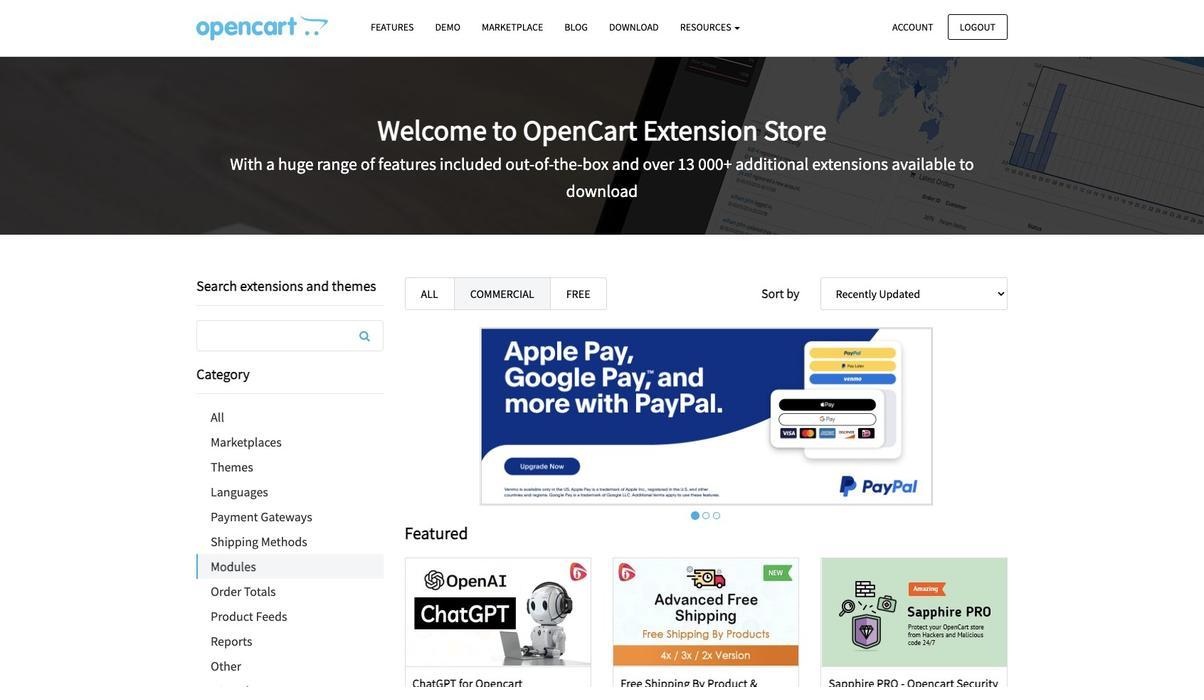 Task type: describe. For each thing, give the bounding box(es) containing it.
product
[[211, 609, 253, 625]]

1 horizontal spatial to
[[960, 153, 975, 175]]

payment gateways
[[211, 509, 312, 525]]

shipping methods
[[211, 534, 307, 550]]

demo
[[435, 21, 461, 33]]

themes
[[332, 277, 376, 295]]

marketplace link
[[471, 15, 554, 40]]

all for commercial
[[421, 287, 438, 301]]

box
[[583, 153, 609, 175]]

product feeds
[[211, 609, 287, 625]]

included
[[440, 153, 502, 175]]

themes
[[211, 459, 253, 476]]

features link
[[360, 15, 425, 40]]

languages link
[[196, 480, 383, 505]]

search extensions and themes
[[196, 277, 376, 295]]

1 vertical spatial extensions
[[240, 277, 303, 295]]

free shipping by product & categories (2x, 3.. image
[[614, 559, 799, 667]]

paypal payment gateway image
[[480, 327, 933, 506]]

other extensions image
[[196, 15, 328, 41]]

opencart
[[523, 112, 638, 148]]

chatgpt for opencart image
[[406, 559, 591, 667]]

range
[[317, 153, 357, 175]]

order
[[211, 584, 241, 600]]

marketplaces
[[211, 434, 282, 451]]

with
[[230, 153, 263, 175]]

sort
[[762, 285, 784, 302]]

commercial link
[[454, 278, 551, 310]]

store
[[764, 112, 827, 148]]

features
[[371, 21, 414, 33]]

0 horizontal spatial to
[[493, 112, 517, 148]]

logout link
[[948, 14, 1008, 40]]

logout
[[960, 20, 996, 33]]

shipping methods link
[[196, 530, 383, 555]]

feeds
[[256, 609, 287, 625]]

out-
[[506, 153, 535, 175]]

featured
[[405, 522, 468, 544]]

the-
[[554, 153, 583, 175]]

marketplaces link
[[196, 430, 383, 455]]

order totals
[[211, 584, 276, 600]]

sapphire pro - opencart security module image
[[822, 559, 1007, 667]]

search
[[196, 277, 237, 295]]

13
[[678, 153, 695, 175]]

category
[[196, 365, 250, 383]]

a
[[266, 153, 275, 175]]

methods
[[261, 534, 307, 550]]

download
[[609, 21, 659, 33]]

free link
[[550, 278, 607, 310]]



Task type: locate. For each thing, give the bounding box(es) containing it.
sort by
[[762, 285, 800, 302]]

resources link
[[670, 15, 751, 40]]

1 horizontal spatial all link
[[405, 278, 455, 310]]

0 vertical spatial to
[[493, 112, 517, 148]]

blog link
[[554, 15, 599, 40]]

all for marketplaces
[[211, 409, 224, 426]]

0 horizontal spatial and
[[306, 277, 329, 295]]

languages
[[211, 484, 268, 500]]

modules
[[211, 559, 256, 575]]

all link for commercial
[[405, 278, 455, 310]]

and right box
[[612, 153, 640, 175]]

by
[[787, 285, 800, 302]]

of-
[[535, 153, 554, 175]]

other
[[211, 659, 241, 675]]

free
[[566, 287, 591, 301]]

to up out-
[[493, 112, 517, 148]]

download link
[[599, 15, 670, 40]]

1 horizontal spatial all
[[421, 287, 438, 301]]

and
[[612, 153, 640, 175], [306, 277, 329, 295]]

reports
[[211, 634, 252, 650]]

payment
[[211, 509, 258, 525]]

over
[[643, 153, 675, 175]]

1 horizontal spatial extensions
[[813, 153, 889, 175]]

extensions inside welcome to opencart extension store with a huge range of features included out-of-the-box and over 13 000+ additional extensions available to download
[[813, 153, 889, 175]]

download
[[566, 180, 638, 202]]

000+
[[698, 153, 732, 175]]

shipping
[[211, 534, 259, 550]]

order totals link
[[196, 580, 383, 604]]

None text field
[[197, 321, 383, 351]]

0 vertical spatial all
[[421, 287, 438, 301]]

0 horizontal spatial all link
[[196, 405, 383, 430]]

extensions right "search"
[[240, 277, 303, 295]]

marketplace
[[482, 21, 543, 33]]

1 horizontal spatial and
[[612, 153, 640, 175]]

to
[[493, 112, 517, 148], [960, 153, 975, 175]]

additional
[[736, 153, 809, 175]]

and inside welcome to opencart extension store with a huge range of features included out-of-the-box and over 13 000+ additional extensions available to download
[[612, 153, 640, 175]]

payment gateways link
[[196, 505, 383, 530]]

product feeds link
[[196, 604, 383, 629]]

themes link
[[196, 455, 383, 480]]

commercial
[[470, 287, 534, 301]]

welcome
[[378, 112, 487, 148]]

0 horizontal spatial extensions
[[240, 277, 303, 295]]

huge
[[278, 153, 314, 175]]

extensions
[[813, 153, 889, 175], [240, 277, 303, 295]]

all link
[[405, 278, 455, 310], [196, 405, 383, 430]]

1 vertical spatial all link
[[196, 405, 383, 430]]

available
[[892, 153, 956, 175]]

account
[[893, 20, 934, 33]]

reports link
[[196, 629, 383, 654]]

extensions down store
[[813, 153, 889, 175]]

0 vertical spatial all link
[[405, 278, 455, 310]]

resources
[[680, 21, 734, 33]]

features
[[378, 153, 436, 175]]

0 vertical spatial and
[[612, 153, 640, 175]]

demo link
[[425, 15, 471, 40]]

other link
[[196, 654, 383, 679]]

account link
[[881, 14, 946, 40]]

gateways
[[261, 509, 312, 525]]

all link for marketplaces
[[196, 405, 383, 430]]

and left themes
[[306, 277, 329, 295]]

all
[[421, 287, 438, 301], [211, 409, 224, 426]]

0 vertical spatial extensions
[[813, 153, 889, 175]]

totals
[[244, 584, 276, 600]]

modules link
[[198, 555, 383, 580]]

extension
[[643, 112, 758, 148]]

1 vertical spatial and
[[306, 277, 329, 295]]

blog
[[565, 21, 588, 33]]

of
[[361, 153, 375, 175]]

to right available
[[960, 153, 975, 175]]

0 horizontal spatial all
[[211, 409, 224, 426]]

search image
[[360, 330, 370, 342]]

welcome to opencart extension store with a huge range of features included out-of-the-box and over 13 000+ additional extensions available to download
[[230, 112, 975, 202]]

1 vertical spatial to
[[960, 153, 975, 175]]

1 vertical spatial all
[[211, 409, 224, 426]]



Task type: vqa. For each thing, say whether or not it's contained in the screenshot.
Chameleon - Responsive & Multipurpose Templa.. image
no



